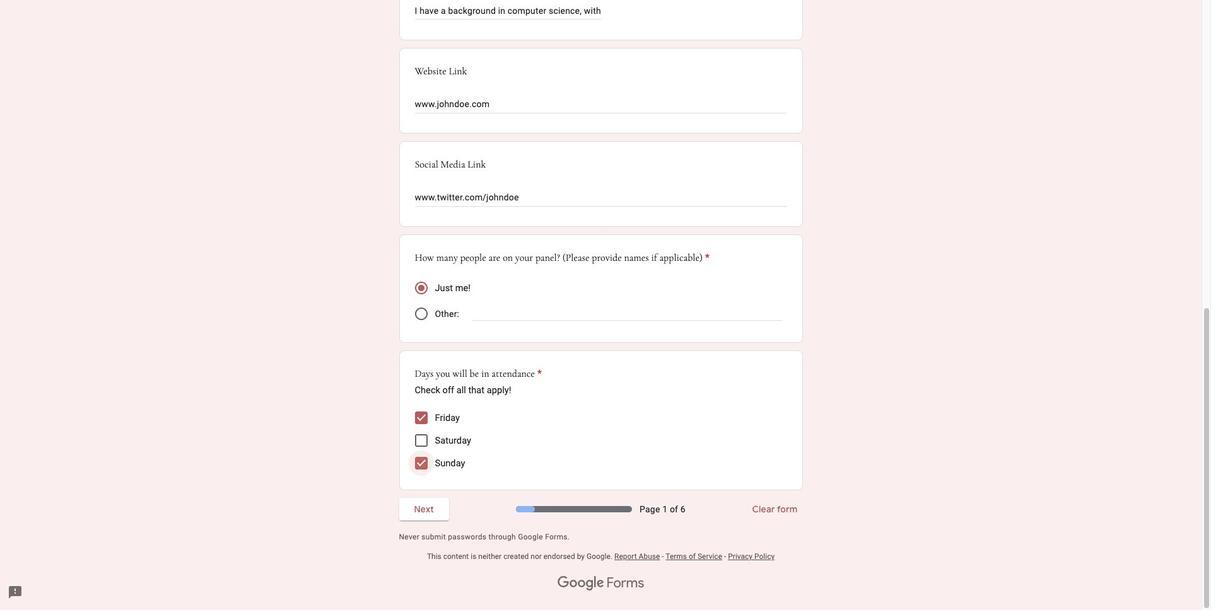 Task type: vqa. For each thing, say whether or not it's contained in the screenshot.
first heading from the top of the page
yes



Task type: locate. For each thing, give the bounding box(es) containing it.
0 vertical spatial heading
[[415, 251, 710, 266]]

heading
[[415, 251, 710, 266], [415, 367, 542, 382]]

1 vertical spatial required question element
[[535, 367, 542, 382]]

sunday image
[[415, 458, 428, 470]]

None text field
[[415, 3, 601, 19], [415, 191, 787, 207], [415, 3, 601, 19], [415, 191, 787, 207]]

Sunday checkbox
[[415, 458, 428, 470]]

friday image
[[415, 412, 428, 425]]

None text field
[[415, 98, 787, 113]]

None radio
[[415, 308, 428, 321]]

report a problem to google image
[[8, 586, 23, 601]]

progress bar
[[516, 507, 632, 513]]

Other response text field
[[472, 306, 782, 321]]

1 horizontal spatial required question element
[[703, 251, 710, 266]]

required question element
[[703, 251, 710, 266], [535, 367, 542, 382]]

1 vertical spatial heading
[[415, 367, 542, 382]]

list
[[399, 0, 803, 491], [415, 407, 787, 475]]

0 horizontal spatial required question element
[[535, 367, 542, 382]]



Task type: describe. For each thing, give the bounding box(es) containing it.
0 vertical spatial required question element
[[703, 251, 710, 266]]

2 heading from the top
[[415, 367, 542, 382]]

saturday image
[[416, 436, 426, 446]]

Saturday checkbox
[[415, 435, 428, 448]]

google image
[[558, 577, 604, 592]]

Just me! radio
[[415, 282, 428, 295]]

Friday checkbox
[[415, 412, 428, 425]]

just me! image
[[418, 285, 424, 292]]

1 heading from the top
[[415, 251, 710, 266]]



